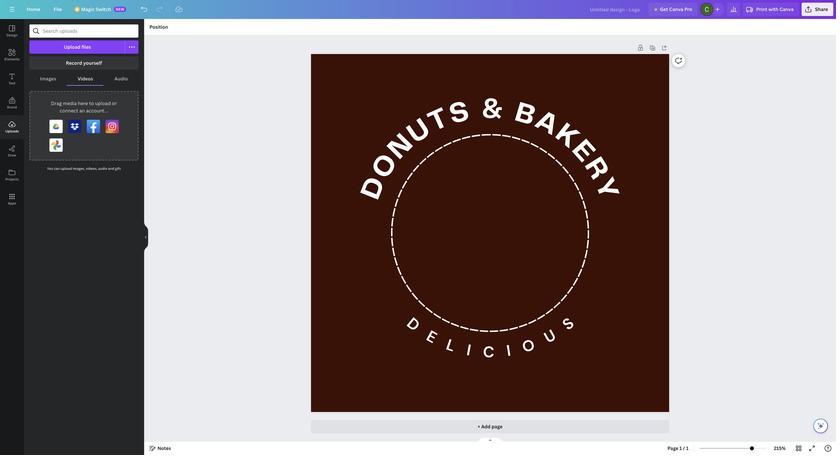 Task type: locate. For each thing, give the bounding box(es) containing it.
upload
[[64, 44, 80, 50]]

0 vertical spatial upload
[[95, 100, 111, 107]]

1 canva from the left
[[670, 6, 684, 12]]

1 horizontal spatial u
[[541, 326, 560, 348]]

design
[[6, 33, 18, 37]]

0 vertical spatial u
[[404, 115, 436, 149]]

1 vertical spatial s
[[558, 314, 578, 335]]

projects
[[5, 177, 19, 182]]

elements button
[[0, 43, 24, 67]]

1 horizontal spatial o
[[520, 335, 538, 358]]

c
[[483, 343, 495, 363]]

a
[[532, 107, 563, 141]]

d for d
[[358, 174, 391, 204]]

i right c at the right bottom
[[505, 341, 512, 362]]

you can upload images, videos, audio and gifs
[[47, 166, 121, 171]]

yourself
[[83, 60, 102, 66]]

print with canva button
[[744, 3, 800, 16]]

upload right can
[[61, 166, 72, 171]]

0 vertical spatial d
[[358, 174, 391, 204]]

canva
[[670, 6, 684, 12], [780, 6, 794, 12]]

k
[[551, 120, 584, 154]]

1 right /
[[687, 446, 689, 452]]

1 vertical spatial d
[[403, 314, 424, 336]]

o for o
[[368, 150, 404, 184]]

o inside 'o u s'
[[520, 335, 538, 358]]

0 horizontal spatial o
[[368, 150, 404, 184]]

1 horizontal spatial 1
[[687, 446, 689, 452]]

b
[[513, 99, 539, 131]]

d e l
[[403, 314, 458, 357]]

+
[[478, 424, 481, 430]]

0 horizontal spatial e
[[423, 327, 440, 348]]

l
[[444, 335, 458, 357]]

1 vertical spatial upload
[[61, 166, 72, 171]]

page
[[492, 424, 503, 430]]

1 vertical spatial e
[[423, 327, 440, 348]]

videos
[[78, 75, 93, 82]]

1 horizontal spatial canva
[[780, 6, 794, 12]]

e
[[567, 136, 600, 168], [423, 327, 440, 348]]

1 left /
[[680, 446, 683, 452]]

record yourself button
[[29, 56, 139, 70]]

hide image
[[144, 221, 148, 253]]

new
[[116, 7, 124, 12]]

switch
[[96, 6, 111, 12]]

get
[[661, 6, 669, 12]]

0 horizontal spatial 1
[[680, 446, 683, 452]]

n
[[384, 130, 419, 165]]

upload inside drag media here to upload or connect an account...
[[95, 100, 111, 107]]

with
[[769, 6, 779, 12]]

home
[[27, 6, 40, 12]]

d inside d e l
[[403, 314, 424, 336]]

&
[[482, 96, 504, 124]]

1 horizontal spatial upload
[[95, 100, 111, 107]]

upload files button
[[29, 40, 125, 54]]

0 vertical spatial s
[[447, 98, 473, 129]]

get canva pro
[[661, 6, 693, 12]]

u inside 'o u s'
[[541, 326, 560, 348]]

upload
[[95, 100, 111, 107], [61, 166, 72, 171]]

1 horizontal spatial e
[[567, 136, 600, 168]]

215%
[[775, 446, 786, 452]]

canva right with
[[780, 6, 794, 12]]

here
[[78, 100, 88, 107]]

2 1 from the left
[[687, 446, 689, 452]]

position
[[150, 24, 168, 30]]

uploads
[[5, 129, 19, 134]]

i right 'l'
[[465, 341, 473, 361]]

page 1 / 1
[[668, 446, 689, 452]]

1 horizontal spatial d
[[403, 314, 424, 336]]

1 horizontal spatial s
[[558, 314, 578, 335]]

uploads button
[[0, 115, 24, 139]]

draw
[[8, 153, 16, 158]]

Design title text field
[[585, 3, 647, 16]]

o
[[368, 150, 404, 184], [520, 335, 538, 358]]

1 vertical spatial o
[[520, 335, 538, 358]]

0 horizontal spatial s
[[447, 98, 473, 129]]

2 canva from the left
[[780, 6, 794, 12]]

notes button
[[147, 444, 174, 454]]

home link
[[21, 3, 46, 16]]

d
[[358, 174, 391, 204], [403, 314, 424, 336]]

show pages image
[[475, 438, 507, 443]]

1
[[680, 446, 683, 452], [687, 446, 689, 452]]

media
[[63, 100, 77, 107]]

audio
[[98, 166, 107, 171]]

t
[[425, 105, 454, 137]]

0 horizontal spatial canva
[[670, 6, 684, 12]]

record yourself
[[66, 60, 102, 66]]

file
[[54, 6, 62, 12]]

s
[[447, 98, 473, 129], [558, 314, 578, 335]]

upload up account...
[[95, 100, 111, 107]]

i
[[465, 341, 473, 361], [505, 341, 512, 362]]

and
[[108, 166, 114, 171]]

canva inside button
[[670, 6, 684, 12]]

notes
[[158, 446, 171, 452]]

images
[[40, 75, 56, 82]]

canva left pro
[[670, 6, 684, 12]]

share button
[[802, 3, 834, 16]]

o u s
[[520, 314, 578, 358]]

u
[[404, 115, 436, 149], [541, 326, 560, 348]]

0 vertical spatial o
[[368, 150, 404, 184]]

text button
[[0, 67, 24, 91]]

1 vertical spatial u
[[541, 326, 560, 348]]

videos,
[[86, 166, 97, 171]]

0 horizontal spatial d
[[358, 174, 391, 204]]

1 horizontal spatial i
[[505, 341, 512, 362]]



Task type: describe. For each thing, give the bounding box(es) containing it.
+ add page
[[478, 424, 503, 430]]

projects button
[[0, 163, 24, 187]]

canva assistant image
[[817, 423, 825, 431]]

apps button
[[0, 187, 24, 211]]

brand
[[7, 105, 17, 110]]

draw button
[[0, 139, 24, 163]]

e inside d e l
[[423, 327, 440, 348]]

you
[[47, 166, 53, 171]]

brand button
[[0, 91, 24, 115]]

r
[[580, 154, 613, 184]]

drag media here to upload or connect an account...
[[51, 100, 117, 114]]

files
[[82, 44, 91, 50]]

drag
[[51, 100, 62, 107]]

upload files
[[64, 44, 91, 50]]

or
[[112, 100, 117, 107]]

print
[[757, 6, 768, 12]]

account...
[[86, 108, 108, 114]]

Search uploads search field
[[43, 25, 134, 37]]

record
[[66, 60, 82, 66]]

gifs
[[115, 166, 121, 171]]

audio button
[[104, 72, 139, 85]]

1 1 from the left
[[680, 446, 683, 452]]

can
[[54, 166, 60, 171]]

audio
[[115, 75, 128, 82]]

images,
[[73, 166, 85, 171]]

o for o u s
[[520, 335, 538, 358]]

an
[[79, 108, 85, 114]]

to
[[89, 100, 94, 107]]

text
[[9, 81, 15, 86]]

get canva pro button
[[649, 3, 698, 16]]

side panel tab list
[[0, 19, 24, 211]]

main menu bar
[[0, 0, 837, 19]]

0 horizontal spatial i
[[465, 341, 473, 361]]

s inside 'o u s'
[[558, 314, 578, 335]]

0 horizontal spatial u
[[404, 115, 436, 149]]

0 vertical spatial e
[[567, 136, 600, 168]]

+ add page button
[[311, 421, 670, 434]]

page
[[668, 446, 679, 452]]

print with canva
[[757, 6, 794, 12]]

add
[[482, 424, 491, 430]]

magic
[[81, 6, 95, 12]]

elements
[[4, 57, 20, 61]]

position button
[[147, 22, 171, 32]]

215% button
[[770, 444, 791, 454]]

file button
[[48, 3, 67, 16]]

images button
[[29, 72, 67, 85]]

design button
[[0, 19, 24, 43]]

magic switch
[[81, 6, 111, 12]]

y
[[590, 175, 623, 203]]

0 horizontal spatial upload
[[61, 166, 72, 171]]

canva inside dropdown button
[[780, 6, 794, 12]]

d for d e l
[[403, 314, 424, 336]]

/
[[684, 446, 686, 452]]

apps
[[8, 201, 16, 206]]

videos button
[[67, 72, 104, 85]]

connect
[[60, 108, 78, 114]]

pro
[[685, 6, 693, 12]]

share
[[816, 6, 829, 12]]



Task type: vqa. For each thing, say whether or not it's contained in the screenshot.
right the General
no



